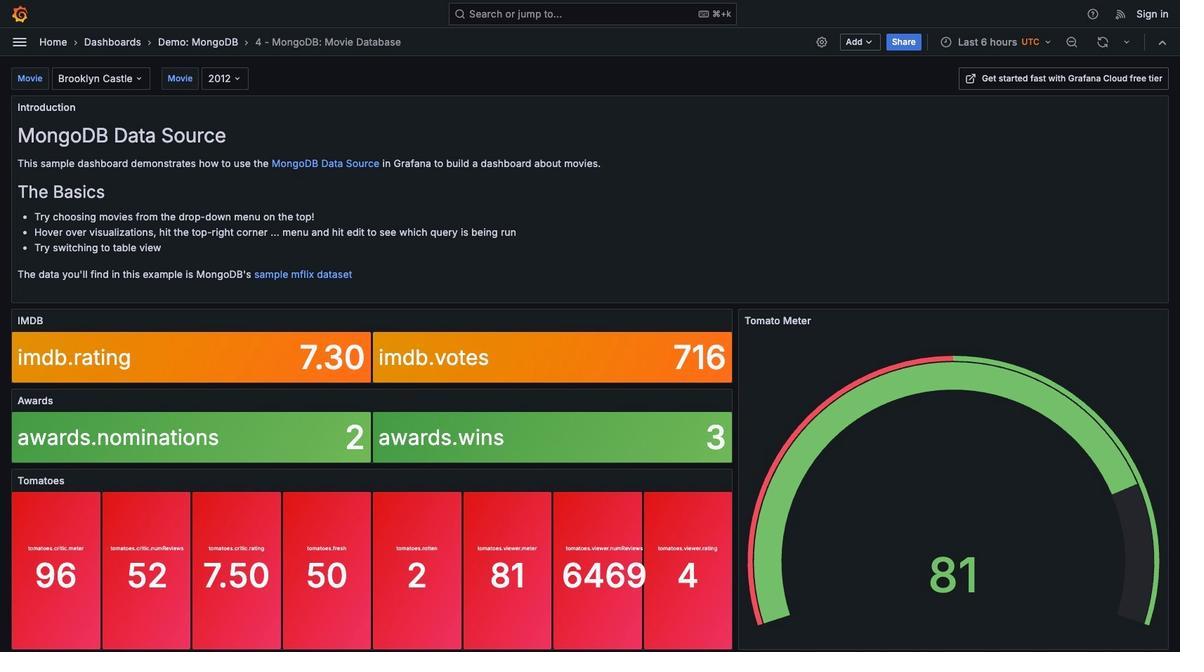 Task type: vqa. For each thing, say whether or not it's contained in the screenshot.
News icon on the right top of the page
yes



Task type: describe. For each thing, give the bounding box(es) containing it.
news image
[[1115, 7, 1128, 20]]

dashboard settings image
[[816, 35, 829, 48]]

open menu image
[[11, 33, 28, 50]]

auto refresh turned off. choose refresh time interval image
[[1122, 36, 1133, 47]]

refresh dashboard image
[[1097, 35, 1110, 48]]

zoom out time range image
[[1066, 35, 1079, 48]]



Task type: locate. For each thing, give the bounding box(es) containing it.
help image
[[1087, 7, 1100, 20]]

grafana image
[[11, 5, 28, 22]]



